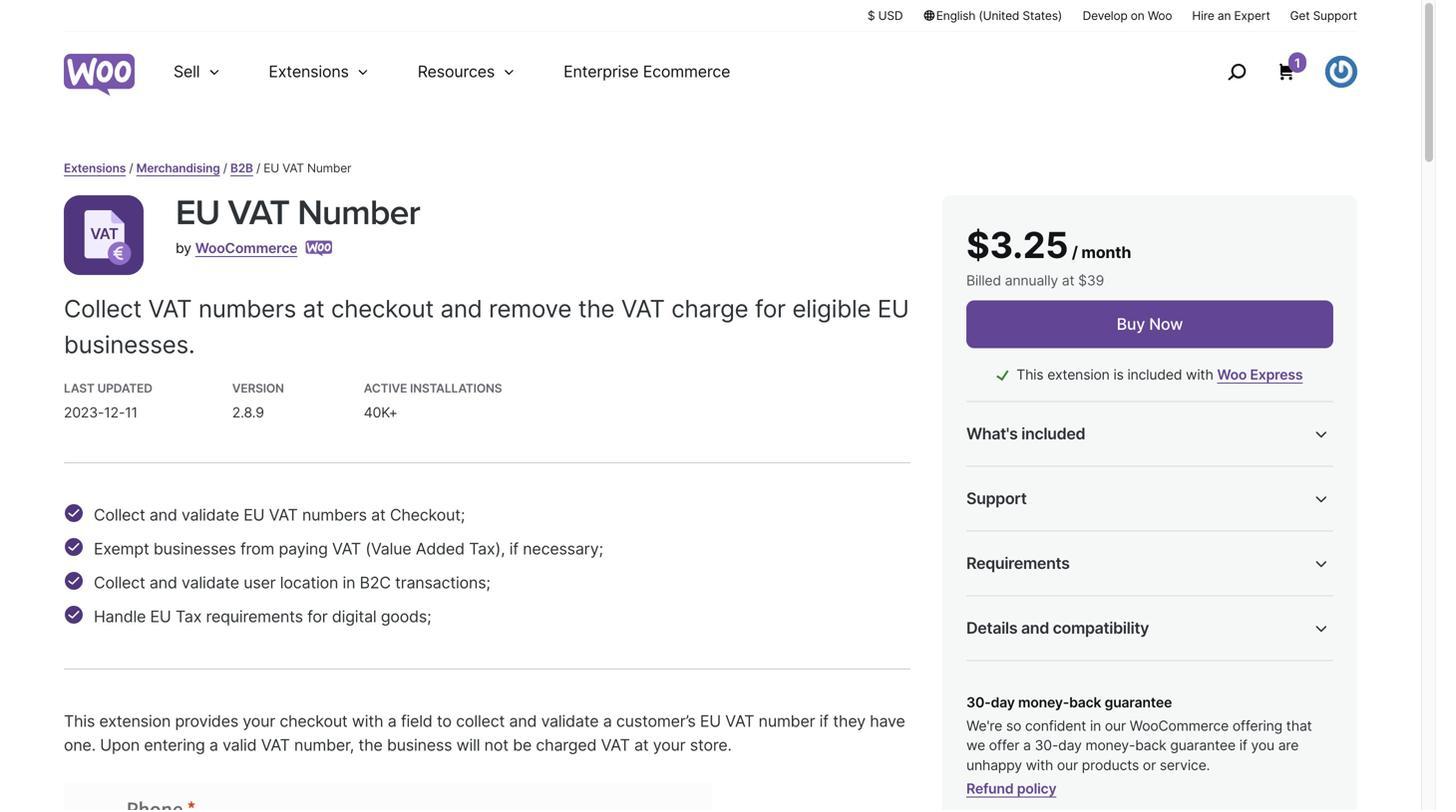 Task type: describe. For each thing, give the bounding box(es) containing it.
1- for 1-year support
[[984, 491, 996, 508]]

this extension is included with woo express
[[1016, 367, 1303, 383]]

we're
[[966, 718, 1002, 735]]

what's
[[966, 424, 1018, 444]]

in inside 30-day money-back guarantee we're so confident in our woocommerce offering that we offer a 30-day money-back guarantee if you are unhappy with our products or service. refund policy
[[1090, 718, 1101, 735]]

eligible
[[792, 294, 871, 324]]

woocommerce extensions , developed by woo
[[1106, 747, 1288, 783]]

have
[[870, 712, 905, 732]]

or inside 30-day money-back guarantee we're so confident in our woocommerce offering that we offer a 30-day money-back guarantee if you are unhappy with our products or service. refund policy
[[1143, 757, 1156, 774]]

(value
[[365, 540, 411, 559]]

and inside "collect vat numbers at checkout and remove the vat charge for eligible eu businesses."
[[440, 294, 482, 324]]

at inside "collect vat numbers at checkout and remove the vat charge for eligible eu businesses."
[[303, 294, 325, 324]]

30- for 30-day money-back guarantee we're so confident in our woocommerce offering that we offer a 30-day money-back guarantee if you are unhappy with our products or service. refund policy
[[966, 695, 991, 712]]

at inside $3.25 / month billed annually at $39
[[1062, 272, 1074, 289]]

woocommerce inside woocommerce extensions , developed by woo
[[1106, 747, 1208, 764]]

hire an expert
[[1192, 8, 1270, 23]]

enterprise ecommerce
[[564, 62, 730, 81]]

develop on woo link
[[1083, 7, 1172, 24]]

offer
[[989, 738, 1020, 755]]

/ eu
[[256, 161, 279, 176]]

and for collect and validate user location in b2c transactions;
[[150, 573, 177, 593]]

0 vertical spatial with
[[1186, 367, 1213, 383]]

2 vertical spatial money-
[[1085, 738, 1135, 755]]

woocommerce down 'eu vat number'
[[195, 240, 297, 257]]

sell button
[[150, 32, 245, 112]]

eu vat number field with focus showing the label above and description below, both editable in the setting image
[[64, 784, 712, 811]]

a left customer's
[[603, 712, 612, 732]]

0 vertical spatial policy
[[1047, 623, 1086, 640]]

compatibility
[[1053, 619, 1149, 638]]

unhappy
[[966, 757, 1022, 774]]

or for woocommerce version 7.2 or higher
[[1159, 590, 1172, 607]]

validate inside this extension provides your checkout with a field to collect and validate a customer's eu vat number if they have one. upon entering a valid vat number, the business will not be charged vat at your store.
[[541, 712, 599, 732]]

developed by woocommerce image
[[305, 241, 333, 257]]

eu inside "collect vat numbers at checkout and remove the vat charge for eligible eu businesses."
[[877, 294, 909, 324]]

entering
[[144, 736, 205, 755]]

woo express link
[[1217, 367, 1303, 383]]

extensions for extensions / merchandising / b2b / eu vat number
[[64, 161, 126, 176]]

tax
[[175, 607, 202, 627]]

the inside "collect vat numbers at checkout and remove the vat charge for eligible eu businesses."
[[578, 294, 615, 324]]

1 vertical spatial extension
[[1028, 460, 1090, 477]]

updates
[[1094, 460, 1147, 477]]

if inside 30-day money-back guarantee we're so confident in our woocommerce offering that we offer a 30-day money-back guarantee if you are unhappy with our products or service. refund policy
[[1239, 738, 1247, 755]]

0 horizontal spatial included
[[1021, 424, 1085, 444]]

products
[[1082, 757, 1139, 774]]

day for 30-day money-back guarantee we're so confident in our woocommerce offering that we offer a 30-day money-back guarantee if you are unhappy with our products or service. refund policy
[[991, 695, 1015, 712]]

upon
[[100, 736, 140, 755]]

11 inside last updated 2023-12-11
[[125, 404, 138, 421]]

back for 30-day money-back guarantee we're so confident in our woocommerce offering that we offer a 30-day money-back guarantee if you are unhappy with our products or service. refund policy
[[1069, 695, 1101, 712]]

version for woocommerce
[[1087, 590, 1133, 607]]

businesses
[[153, 540, 236, 559]]

vat left (value
[[332, 540, 361, 559]]

7.2 for php
[[1066, 648, 1084, 665]]

chevron up image for 1-year extension updates
[[1309, 422, 1333, 446]]

$ usd
[[868, 8, 903, 23]]

service navigation menu element
[[1185, 39, 1357, 104]]

extensions inside woocommerce extensions , developed by woo
[[1211, 747, 1284, 764]]

money- for 30-day money-back guarantee
[[1035, 521, 1084, 538]]

paying
[[279, 540, 328, 559]]

develop on woo
[[1083, 8, 1172, 23]]

tax),
[[469, 540, 505, 559]]

0 horizontal spatial your
[[243, 712, 275, 732]]

category
[[966, 747, 1028, 764]]

2 vertical spatial day
[[1058, 738, 1082, 755]]

higher for php version 7.2 or higher
[[1104, 648, 1145, 665]]

2.8.9
[[232, 404, 264, 421]]

1 vertical spatial support
[[966, 489, 1027, 509]]

30-day money-back guarantee
[[984, 521, 1185, 538]]

7.2 for woocommerce
[[1137, 590, 1155, 607]]

extensions / merchandising / b2b / eu vat number
[[64, 161, 351, 176]]

merchandising link
[[136, 161, 220, 176]]

collect for collect vat numbers at checkout and remove the vat charge for eligible eu businesses.
[[64, 294, 142, 324]]

see privacy policy link
[[966, 623, 1086, 640]]

1 vertical spatial for
[[307, 607, 328, 627]]

guarantee for 30-day money-back guarantee
[[1119, 521, 1185, 538]]

version history button
[[1183, 705, 1285, 729]]

woocommerce up wordpress on the right bottom
[[984, 590, 1083, 607]]

an
[[1218, 8, 1231, 23]]

vat inside 'breadcrumb' element
[[282, 161, 304, 176]]

last for last update
[[966, 708, 995, 725]]

and for collect and validate eu vat numbers at checkout;
[[150, 506, 177, 525]]

2 vertical spatial 30-
[[1035, 738, 1058, 755]]

number inside 'breadcrumb' element
[[307, 161, 351, 176]]

collect and validate eu vat numbers at checkout;
[[94, 506, 465, 525]]

1 vertical spatial number
[[297, 192, 420, 234]]

2 vertical spatial back
[[1135, 738, 1166, 755]]

last for last updated 2023-12-11
[[64, 381, 95, 396]]

english (united states) button
[[923, 7, 1063, 24]]

0 horizontal spatial if
[[509, 540, 519, 559]]

2 vertical spatial guarantee
[[1170, 738, 1236, 755]]

update
[[998, 708, 1044, 725]]

confident
[[1025, 718, 1086, 735]]

number
[[759, 712, 815, 732]]

resources
[[418, 62, 495, 81]]

get
[[1290, 8, 1310, 23]]

offering
[[1233, 718, 1283, 735]]

1 vertical spatial your
[[653, 736, 686, 755]]

see privacy policy
[[966, 623, 1086, 640]]

handled by woocommerce
[[966, 525, 1172, 545]]

1 horizontal spatial support
[[1313, 8, 1357, 23]]

woocommerce version 7.2 or higher
[[984, 590, 1216, 607]]

details and compatibility
[[966, 619, 1149, 638]]

vat left the charge
[[621, 294, 665, 324]]

1 horizontal spatial version
[[1183, 708, 1235, 725]]

from
[[240, 540, 274, 559]]

numbers inside "collect vat numbers at checkout and remove the vat charge for eligible eu businesses."
[[198, 294, 296, 324]]

at inside this extension provides your checkout with a field to collect and validate a customer's eu vat number if they have one. upon entering a valid vat number, the business will not be charged vat at your store.
[[634, 736, 649, 755]]

this for this extension is included with woo express
[[1016, 367, 1044, 383]]

see
[[966, 623, 991, 640]]

$
[[868, 8, 875, 23]]

developed
[[1106, 766, 1177, 783]]

for inside "collect vat numbers at checkout and remove the vat charge for eligible eu businesses."
[[755, 294, 786, 324]]

buy
[[1117, 315, 1145, 334]]

eu left the tax
[[150, 607, 171, 627]]

guarantee for 30-day money-back guarantee we're so confident in our woocommerce offering that we offer a 30-day money-back guarantee if you are unhappy with our products or service. refund policy
[[1105, 695, 1172, 712]]

(united
[[979, 8, 1019, 23]]

not
[[484, 736, 508, 755]]

30- for 30-day money-back guarantee
[[984, 521, 1007, 538]]

0 horizontal spatial our
[[1057, 757, 1078, 774]]

english (united states)
[[936, 8, 1062, 23]]

handle
[[94, 607, 146, 627]]

expert
[[1234, 8, 1270, 23]]

wordpress
[[984, 619, 1053, 636]]

business
[[387, 736, 452, 755]]

6.1
[[1107, 619, 1124, 636]]

are
[[1278, 738, 1299, 755]]

get support
[[1290, 8, 1357, 23]]

extensions button
[[245, 32, 394, 112]]

and for details and compatibility
[[1021, 619, 1049, 638]]

extensions link
[[64, 161, 126, 176]]

by woocommerce
[[176, 240, 297, 257]]

privacy
[[995, 623, 1043, 640]]

collect for collect and validate user location in b2c transactions;
[[94, 573, 145, 593]]

1 horizontal spatial /
[[223, 161, 227, 176]]

month
[[1081, 243, 1131, 262]]

service.
[[1160, 757, 1210, 774]]

active
[[364, 381, 407, 396]]

wordpress version 6.1 or higher
[[984, 619, 1186, 636]]

2023- inside last updated 2023-12-11
[[64, 404, 104, 421]]

eu vat number
[[176, 192, 420, 234]]

vat up by woocommerce
[[228, 192, 289, 234]]

$ usd button
[[868, 7, 903, 24]]

/ for $3.25
[[1072, 243, 1078, 262]]

vat up businesses.
[[148, 294, 192, 324]]

remove
[[489, 294, 572, 324]]

1 vertical spatial 11
[[1167, 708, 1179, 725]]

refund
[[966, 781, 1014, 798]]

annually
[[1005, 272, 1058, 289]]



Task type: vqa. For each thing, say whether or not it's contained in the screenshot.


Task type: locate. For each thing, give the bounding box(es) containing it.
this inside this extension provides your checkout with a field to collect and validate a customer's eu vat number if they have one. upon entering a valid vat number, the business will not be charged vat at your store.
[[64, 712, 95, 732]]

1 vertical spatial checkout
[[280, 712, 348, 732]]

at up (value
[[371, 506, 386, 525]]

with left the field on the bottom of the page
[[352, 712, 383, 732]]

a inside 30-day money-back guarantee we're so confident in our woocommerce offering that we offer a 30-day money-back guarantee if you are unhappy with our products or service. refund policy
[[1023, 738, 1031, 755]]

eu up store.
[[700, 712, 721, 732]]

policy up php version 7.2 or higher on the bottom
[[1047, 623, 1086, 640]]

last
[[64, 381, 95, 396], [966, 708, 995, 725]]

digital
[[332, 607, 377, 627]]

validate up charged
[[541, 712, 599, 732]]

1 vertical spatial higher
[[1145, 619, 1186, 636]]

woocommerce link
[[195, 240, 297, 257], [1055, 525, 1172, 545]]

they
[[833, 712, 866, 732]]

valid
[[222, 736, 257, 755]]

day down 1-year support
[[1007, 521, 1031, 538]]

or for php version 7.2 or higher
[[1087, 648, 1100, 665]]

number up developed by woocommerce icon
[[297, 192, 420, 234]]

in right confident
[[1090, 718, 1101, 735]]

2 vertical spatial with
[[1026, 757, 1053, 774]]

1 vertical spatial validate
[[182, 573, 239, 593]]

0 vertical spatial validate
[[182, 506, 239, 525]]

0 vertical spatial higher
[[1176, 590, 1216, 607]]

extension up support
[[1028, 460, 1090, 477]]

checkout inside this extension provides your checkout with a field to collect and validate a customer's eu vat number if they have one. upon entering a valid vat number, the business will not be charged vat at your store.
[[280, 712, 348, 732]]

higher for woocommerce version 7.2 or higher
[[1176, 590, 1216, 607]]

checkout up number,
[[280, 712, 348, 732]]

at
[[1062, 272, 1074, 289], [303, 294, 325, 324], [371, 506, 386, 525], [634, 736, 649, 755]]

this for this extension provides your checkout with a field to collect and validate a customer's eu vat number if they have one. upon entering a valid vat number, the business will not be charged vat at your store.
[[64, 712, 95, 732]]

at down customer's
[[634, 736, 649, 755]]

policy inside 30-day money-back guarantee we're so confident in our woocommerce offering that we offer a 30-day money-back guarantee if you are unhappy with our products or service. refund policy
[[1017, 781, 1056, 798]]

vat
[[282, 161, 304, 176], [228, 192, 289, 234], [148, 294, 192, 324], [621, 294, 665, 324], [269, 506, 298, 525], [332, 540, 361, 559], [725, 712, 754, 732], [261, 736, 290, 755], [601, 736, 630, 755]]

0 vertical spatial numbers
[[198, 294, 296, 324]]

updated
[[97, 381, 152, 396]]

support up handled
[[966, 489, 1027, 509]]

1 horizontal spatial included
[[1127, 367, 1182, 383]]

year for support
[[996, 491, 1024, 508]]

if inside this extension provides your checkout with a field to collect and validate a customer's eu vat number if they have one. upon entering a valid vat number, the business will not be charged vat at your store.
[[819, 712, 829, 732]]

0 horizontal spatial woo
[[1148, 8, 1172, 23]]

1 vertical spatial day
[[991, 695, 1015, 712]]

validate down businesses
[[182, 573, 239, 593]]

higher for wordpress version 6.1 or higher
[[1145, 619, 1186, 636]]

last updated 2023-12-11
[[64, 381, 152, 421]]

2 horizontal spatial extensions
[[1211, 747, 1284, 764]]

chevron up image
[[1309, 422, 1333, 446], [1309, 487, 1333, 511], [1309, 617, 1333, 641]]

last up we
[[966, 708, 995, 725]]

2 year from the top
[[996, 491, 1024, 508]]

1 vertical spatial last
[[966, 708, 995, 725]]

check image
[[997, 367, 1016, 383]]

included
[[1127, 367, 1182, 383], [1021, 424, 1085, 444]]

validate up businesses
[[182, 506, 239, 525]]

english
[[936, 8, 976, 23]]

0 horizontal spatial the
[[358, 736, 383, 755]]

handled
[[966, 525, 1028, 545]]

0 vertical spatial the
[[578, 294, 615, 324]]

included right 'is'
[[1127, 367, 1182, 383]]

0 vertical spatial version
[[1087, 590, 1133, 607]]

requirements
[[206, 607, 303, 627]]

0 vertical spatial this
[[1016, 367, 1044, 383]]

1 vertical spatial guarantee
[[1105, 695, 1172, 712]]

day up the so
[[991, 695, 1015, 712]]

0 horizontal spatial version
[[232, 381, 284, 396]]

policy right refund
[[1017, 781, 1056, 798]]

woo right on
[[1148, 8, 1172, 23]]

1 vertical spatial this
[[64, 712, 95, 732]]

exempt businesses from paying vat (value added tax), if necessary;
[[94, 540, 603, 559]]

eu down 'extensions / merchandising / b2b / eu vat number'
[[176, 192, 220, 234]]

collect up exempt
[[94, 506, 145, 525]]

woocommerce link up woocommerce version 7.2 or higher
[[1055, 525, 1172, 545]]

money- up products
[[1085, 738, 1135, 755]]

40k+
[[364, 404, 398, 421]]

this up one.
[[64, 712, 95, 732]]

by down 1-year support
[[1032, 525, 1051, 545]]

chevron up image
[[1309, 552, 1333, 576]]

1 vertical spatial with
[[352, 712, 383, 732]]

woocommerce up woocommerce extensions link
[[1130, 718, 1229, 735]]

breadcrumb element
[[64, 160, 1357, 178]]

2 vertical spatial if
[[1239, 738, 1247, 755]]

checkout for your
[[280, 712, 348, 732]]

at left $39
[[1062, 272, 1074, 289]]

our up products
[[1105, 718, 1126, 735]]

for
[[755, 294, 786, 324], [307, 607, 328, 627]]

or for wordpress version 6.1 or higher
[[1128, 619, 1141, 636]]

billed
[[966, 272, 1001, 289]]

0 vertical spatial extensions
[[269, 62, 349, 81]]

1- down what's
[[984, 460, 996, 477]]

$3.25 / month billed annually at $39
[[966, 223, 1131, 289]]

eu up the from
[[244, 506, 265, 525]]

what's included
[[966, 424, 1085, 444]]

guarantee up products
[[1105, 695, 1172, 712]]

collect for collect and validate eu vat numbers at checkout;
[[94, 506, 145, 525]]

/ left month
[[1072, 243, 1078, 262]]

version down see privacy policy link
[[1015, 648, 1062, 665]]

0 horizontal spatial 12-
[[104, 404, 125, 421]]

refund policy link
[[966, 781, 1056, 798]]

by down woocommerce extensions link
[[1180, 766, 1196, 783]]

2 1- from the top
[[984, 491, 996, 508]]

guarantee
[[1119, 521, 1185, 538], [1105, 695, 1172, 712], [1170, 738, 1236, 755]]

product icon image
[[64, 195, 144, 275]]

0 vertical spatial collect
[[64, 294, 142, 324]]

1 chevron up image from the top
[[1309, 422, 1333, 446]]

number,
[[294, 736, 354, 755]]

buy now link
[[966, 301, 1333, 349]]

1 horizontal spatial last
[[966, 708, 995, 725]]

7.2 down wordpress version 6.1 or higher
[[1066, 648, 1084, 665]]

support
[[1313, 8, 1357, 23], [966, 489, 1027, 509]]

0 vertical spatial our
[[1105, 718, 1126, 735]]

woocommerce up woocommerce version 7.2 or higher
[[1055, 525, 1172, 545]]

the right remove
[[578, 294, 615, 324]]

open account menu image
[[1325, 56, 1357, 88]]

if right tax),
[[509, 540, 519, 559]]

in left b2c
[[343, 573, 355, 593]]

one.
[[64, 736, 96, 755]]

1 horizontal spatial 2023-
[[1106, 708, 1146, 725]]

2 vertical spatial collect
[[94, 573, 145, 593]]

1 vertical spatial 1-
[[984, 491, 996, 508]]

extension for this extension provides your checkout with a field to collect and validate a customer's eu vat number if they have one. upon entering a valid vat number, the business will not be charged vat at your store.
[[99, 712, 171, 732]]

extension for this extension is included with woo express
[[1047, 367, 1110, 383]]

1 vertical spatial version
[[1183, 708, 1235, 725]]

1- for 1-year extension updates
[[984, 460, 996, 477]]

policy
[[1047, 623, 1086, 640], [1017, 781, 1056, 798]]

1 vertical spatial 12-
[[1146, 708, 1167, 725]]

0 horizontal spatial last
[[64, 381, 95, 396]]

back down updates
[[1084, 521, 1115, 538]]

0 horizontal spatial numbers
[[198, 294, 296, 324]]

1
[[1294, 55, 1300, 71]]

support
[[1028, 491, 1078, 508]]

the
[[578, 294, 615, 324], [358, 736, 383, 755]]

0 horizontal spatial by
[[176, 240, 191, 257]]

11
[[125, 404, 138, 421], [1167, 708, 1179, 725]]

2023-12-11 version history
[[1106, 708, 1285, 725]]

2 vertical spatial version
[[1015, 648, 1062, 665]]

collect up handle
[[94, 573, 145, 593]]

validate for eu
[[182, 506, 239, 525]]

year for extension
[[996, 460, 1024, 477]]

the inside this extension provides your checkout with a field to collect and validate a customer's eu vat number if they have one. upon entering a valid vat number, the business will not be charged vat at your store.
[[358, 736, 383, 755]]

year
[[996, 460, 1024, 477], [996, 491, 1024, 508]]

collect inside "collect vat numbers at checkout and remove the vat charge for eligible eu businesses."
[[64, 294, 142, 324]]

1 horizontal spatial 12-
[[1146, 708, 1167, 725]]

hire an expert link
[[1192, 7, 1270, 24]]

1 horizontal spatial for
[[755, 294, 786, 324]]

$39
[[1078, 272, 1104, 289]]

vat up store.
[[725, 712, 754, 732]]

collect
[[456, 712, 505, 732]]

2 horizontal spatial by
[[1180, 766, 1196, 783]]

1 horizontal spatial numbers
[[302, 506, 367, 525]]

1 year from the top
[[996, 460, 1024, 477]]

back
[[1084, 521, 1115, 538], [1069, 695, 1101, 712], [1135, 738, 1166, 755]]

with inside this extension provides your checkout with a field to collect and validate a customer's eu vat number if they have one. upon entering a valid vat number, the business will not be charged vat at your store.
[[352, 712, 383, 732]]

if left 'you'
[[1239, 738, 1247, 755]]

with left woo express
[[1186, 367, 1213, 383]]

2 vertical spatial by
[[1180, 766, 1196, 783]]

2 horizontal spatial if
[[1239, 738, 1247, 755]]

numbers
[[198, 294, 296, 324], [302, 506, 367, 525]]

if left they
[[819, 712, 829, 732]]

our down confident
[[1057, 757, 1078, 774]]

1 horizontal spatial the
[[578, 294, 615, 324]]

user
[[244, 573, 276, 593]]

$3.25
[[966, 223, 1068, 267]]

1 horizontal spatial this
[[1016, 367, 1044, 383]]

0 vertical spatial money-
[[1035, 521, 1084, 538]]

your down customer's
[[653, 736, 686, 755]]

/ right extensions link
[[129, 161, 133, 176]]

vat right valid
[[261, 736, 290, 755]]

checkout inside "collect vat numbers at checkout and remove the vat charge for eligible eu businesses."
[[331, 294, 434, 324]]

a left the field on the bottom of the page
[[388, 712, 397, 732]]

money- up confident
[[1018, 695, 1069, 712]]

usd
[[878, 8, 903, 23]]

0 vertical spatial woocommerce link
[[195, 240, 297, 257]]

1 vertical spatial the
[[358, 736, 383, 755]]

php
[[984, 648, 1011, 665]]

that
[[1286, 718, 1312, 735]]

enterprise ecommerce link
[[540, 32, 754, 112]]

1 vertical spatial included
[[1021, 424, 1085, 444]]

number up 'eu vat number'
[[307, 161, 351, 176]]

2 vertical spatial extensions
[[1211, 747, 1284, 764]]

0 horizontal spatial in
[[343, 573, 355, 593]]

extensions inside extensions button
[[269, 62, 349, 81]]

1 horizontal spatial with
[[1026, 757, 1053, 774]]

numbers down by woocommerce
[[198, 294, 296, 324]]

extension inside this extension provides your checkout with a field to collect and validate a customer's eu vat number if they have one. upon entering a valid vat number, the business will not be charged vat at your store.
[[99, 712, 171, 732]]

1 vertical spatial policy
[[1017, 781, 1056, 798]]

exempt
[[94, 540, 149, 559]]

be
[[513, 736, 532, 755]]

/ inside $3.25 / month billed annually at $39
[[1072, 243, 1078, 262]]

a right "offer"
[[1023, 738, 1031, 755]]

or up wordpress version 6.1 or higher
[[1159, 590, 1172, 607]]

1 vertical spatial if
[[819, 712, 829, 732]]

checkout for at
[[331, 294, 434, 324]]

eu
[[176, 192, 220, 234], [877, 294, 909, 324], [244, 506, 265, 525], [150, 607, 171, 627], [700, 712, 721, 732]]

1 horizontal spatial if
[[819, 712, 829, 732]]

back for 30-day money-back guarantee
[[1084, 521, 1115, 538]]

1-year extension updates
[[984, 460, 1147, 477]]

0 vertical spatial 1-
[[984, 460, 996, 477]]

and
[[440, 294, 482, 324], [150, 506, 177, 525], [150, 573, 177, 593], [1021, 619, 1049, 638], [509, 712, 537, 732]]

we
[[966, 738, 985, 755]]

version up the 2.8.9
[[232, 381, 284, 396]]

back up confident
[[1069, 695, 1101, 712]]

1 vertical spatial woocommerce link
[[1055, 525, 1172, 545]]

money- down support
[[1035, 521, 1084, 538]]

last inside last updated 2023-12-11
[[64, 381, 95, 396]]

3 chevron up image from the top
[[1309, 617, 1333, 641]]

ecommerce
[[643, 62, 730, 81]]

1 vertical spatial woo
[[1199, 766, 1229, 783]]

/ for extensions
[[129, 161, 133, 176]]

1 vertical spatial 2023-
[[1106, 708, 1146, 725]]

0 vertical spatial support
[[1313, 8, 1357, 23]]

woo express
[[1217, 367, 1303, 383]]

1 1- from the top
[[984, 460, 996, 477]]

30- down confident
[[1035, 738, 1058, 755]]

0 vertical spatial extension
[[1047, 367, 1110, 383]]

vat down customer's
[[601, 736, 630, 755]]

validate for user
[[182, 573, 239, 593]]

eu inside this extension provides your checkout with a field to collect and validate a customer's eu vat number if they have one. upon entering a valid vat number, the business will not be charged vat at your store.
[[700, 712, 721, 732]]

12- inside last updated 2023-12-11
[[104, 404, 125, 421]]

version up php version 7.2 or higher on the bottom
[[1057, 619, 1104, 636]]

day
[[1007, 521, 1031, 538], [991, 695, 1015, 712], [1058, 738, 1082, 755]]

field
[[401, 712, 433, 732]]

b2b link
[[230, 161, 253, 176]]

1 vertical spatial numbers
[[302, 506, 367, 525]]

0 vertical spatial included
[[1127, 367, 1182, 383]]

extensions inside 'breadcrumb' element
[[64, 161, 126, 176]]

30- up requirements
[[984, 521, 1007, 538]]

guarantee down updates
[[1119, 521, 1185, 538]]

requirements
[[966, 554, 1070, 573]]

with
[[1186, 367, 1213, 383], [352, 712, 383, 732], [1026, 757, 1053, 774]]

this
[[1016, 367, 1044, 383], [64, 712, 95, 732]]

necessary;
[[523, 540, 603, 559]]

1- up handled
[[984, 491, 996, 508]]

0 vertical spatial version
[[232, 381, 284, 396]]

customer's
[[616, 712, 696, 732]]

hire
[[1192, 8, 1214, 23]]

0 horizontal spatial 7.2
[[1066, 648, 1084, 665]]

vat right the / eu
[[282, 161, 304, 176]]

0 horizontal spatial support
[[966, 489, 1027, 509]]

30- up we're on the right of the page
[[966, 695, 991, 712]]

woocommerce
[[195, 240, 297, 257], [1055, 525, 1172, 545], [984, 590, 1083, 607], [1130, 718, 1229, 735], [1106, 747, 1208, 764]]

day down confident
[[1058, 738, 1082, 755]]

get support link
[[1290, 7, 1357, 24]]

woocommerce inside 30-day money-back guarantee we're so confident in our woocommerce offering that we offer a 30-day money-back guarantee if you are unhappy with our products or service. refund policy
[[1130, 718, 1229, 735]]

and inside this extension provides your checkout with a field to collect and validate a customer's eu vat number if they have one. upon entering a valid vat number, the business will not be charged vat at your store.
[[509, 712, 537, 732]]

by down merchandising
[[176, 240, 191, 257]]

back up developed
[[1135, 738, 1166, 755]]

1 vertical spatial money-
[[1018, 695, 1069, 712]]

active installations 40k+
[[364, 381, 502, 421]]

number
[[307, 161, 351, 176], [297, 192, 420, 234]]

version up 6.1
[[1087, 590, 1133, 607]]

2023- down updated
[[64, 404, 104, 421]]

the right number,
[[358, 736, 383, 755]]

installations
[[410, 381, 502, 396]]

support right 'get'
[[1313, 8, 1357, 23]]

1 vertical spatial 7.2
[[1066, 648, 1084, 665]]

collect up businesses.
[[64, 294, 142, 324]]

to
[[437, 712, 452, 732]]

0 vertical spatial last
[[64, 381, 95, 396]]

1 vertical spatial version
[[1057, 619, 1104, 636]]

1-
[[984, 460, 996, 477], [984, 491, 996, 508]]

search image
[[1221, 56, 1253, 88]]

extension left 'is'
[[1047, 367, 1110, 383]]

version for wordpress
[[1057, 619, 1104, 636]]

goods;
[[381, 607, 431, 627]]

vat up paying
[[269, 506, 298, 525]]

1 horizontal spatial 7.2
[[1137, 590, 1155, 607]]

day for 30-day money-back guarantee
[[1007, 521, 1031, 538]]

buy now
[[1117, 315, 1183, 334]]

woocommerce extensions link
[[1106, 747, 1284, 764]]

eu right eligible at the right top of page
[[877, 294, 909, 324]]

0 vertical spatial in
[[343, 573, 355, 593]]

woocommerce link down 'eu vat number'
[[195, 240, 297, 257]]

with up refund policy link
[[1026, 757, 1053, 774]]

7.2 up compatibility
[[1137, 590, 1155, 607]]

1 vertical spatial back
[[1069, 695, 1101, 712]]

0 vertical spatial number
[[307, 161, 351, 176]]

year up 1-year support
[[996, 460, 1024, 477]]

by inside woocommerce extensions , developed by woo
[[1180, 766, 1196, 783]]

1-year support
[[984, 491, 1078, 508]]

1 vertical spatial collect
[[94, 506, 145, 525]]

checkout up active
[[331, 294, 434, 324]]

1 vertical spatial in
[[1090, 718, 1101, 735]]

11 down updated
[[125, 404, 138, 421]]

30-day money-back guarantee we're so confident in our woocommerce offering that we offer a 30-day money-back guarantee if you are unhappy with our products or service. refund policy
[[966, 695, 1312, 798]]

extension up upon
[[99, 712, 171, 732]]

extensions
[[269, 62, 349, 81], [64, 161, 126, 176], [1211, 747, 1284, 764]]

2 vertical spatial chevron up image
[[1309, 617, 1333, 641]]

woocommerce link for by
[[195, 240, 297, 257]]

resources button
[[394, 32, 540, 112]]

0 vertical spatial day
[[1007, 521, 1031, 538]]

2 chevron up image from the top
[[1309, 487, 1333, 511]]

0 vertical spatial your
[[243, 712, 275, 732]]

with inside 30-day money-back guarantee we're so confident in our woocommerce offering that we offer a 30-day money-back guarantee if you are unhappy with our products or service. refund policy
[[1026, 757, 1053, 774]]

1 vertical spatial by
[[1032, 525, 1051, 545]]

or right 6.1
[[1128, 619, 1141, 636]]

0 vertical spatial guarantee
[[1119, 521, 1185, 538]]

woocommerce link for handled by
[[1055, 525, 1172, 545]]

extensions for extensions
[[269, 62, 349, 81]]

1 horizontal spatial woo
[[1199, 766, 1229, 783]]

enterprise
[[564, 62, 639, 81]]

version up woocommerce extensions link
[[1183, 708, 1235, 725]]

1 horizontal spatial 11
[[1167, 708, 1179, 725]]

woo inside woocommerce extensions , developed by woo
[[1199, 766, 1229, 783]]

2 horizontal spatial with
[[1186, 367, 1213, 383]]

this up what's included
[[1016, 367, 1044, 383]]

0 vertical spatial 30-
[[984, 521, 1007, 538]]

12- up woocommerce extensions link
[[1146, 708, 1167, 725]]

1 vertical spatial 30-
[[966, 695, 991, 712]]

checkout;
[[390, 506, 465, 525]]

guarantee up service.
[[1170, 738, 1236, 755]]

2023-
[[64, 404, 104, 421], [1106, 708, 1146, 725]]

/ left b2b
[[223, 161, 227, 176]]

sell
[[174, 62, 200, 81]]

money- for 30-day money-back guarantee we're so confident in our woocommerce offering that we offer a 30-day money-back guarantee if you are unhappy with our products or service. refund policy
[[1018, 695, 1069, 712]]

1 horizontal spatial by
[[1032, 525, 1051, 545]]

location
[[280, 573, 338, 593]]

collect vat numbers at checkout and remove the vat charge for eligible eu businesses.
[[64, 294, 909, 360]]

chevron up image for handled by
[[1309, 487, 1333, 511]]

1 horizontal spatial your
[[653, 736, 686, 755]]

2 vertical spatial validate
[[541, 712, 599, 732]]

a down provides
[[209, 736, 218, 755]]

version for php
[[1015, 648, 1062, 665]]

woocommerce up developed by woo link at the right bottom
[[1106, 747, 1208, 764]]



